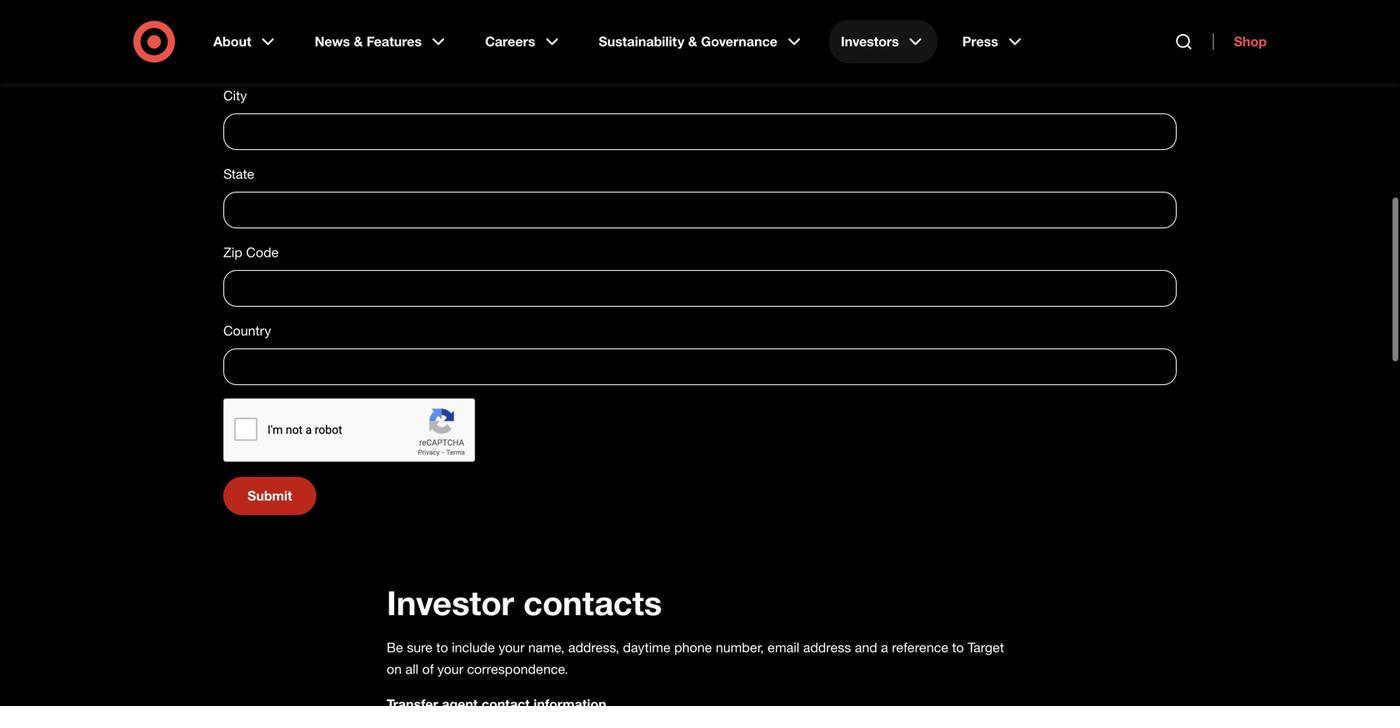Task type: locate. For each thing, give the bounding box(es) containing it.
your right of
[[438, 661, 463, 677]]

your up correspondence.
[[499, 639, 525, 656]]

careers
[[485, 33, 535, 50]]

Zip Code text field
[[223, 270, 1177, 307]]

0 horizontal spatial to
[[436, 639, 448, 656]]

sure
[[407, 639, 433, 656]]

0 horizontal spatial &
[[354, 33, 363, 50]]

&
[[354, 33, 363, 50], [688, 33, 697, 50]]

your
[[499, 639, 525, 656], [438, 661, 463, 677]]

address
[[803, 639, 851, 656]]

investor contacts
[[387, 582, 662, 623]]

address,
[[568, 639, 619, 656]]

all
[[406, 661, 419, 677]]

1 horizontal spatial your
[[499, 639, 525, 656]]

and
[[855, 639, 878, 656]]

code
[[246, 244, 279, 260]]

news & features link
[[303, 20, 460, 63]]

state
[[223, 166, 254, 182]]

include
[[452, 639, 495, 656]]

about
[[213, 33, 251, 50]]

& left 'governance'
[[688, 33, 697, 50]]

1 vertical spatial your
[[438, 661, 463, 677]]

to right sure
[[436, 639, 448, 656]]

2 & from the left
[[688, 33, 697, 50]]

shop
[[1234, 33, 1267, 50]]

to
[[436, 639, 448, 656], [952, 639, 964, 656]]

1 horizontal spatial &
[[688, 33, 697, 50]]

to left target
[[952, 639, 964, 656]]

1 horizontal spatial to
[[952, 639, 964, 656]]

target
[[968, 639, 1004, 656]]

sustainability & governance
[[599, 33, 778, 50]]

sustainability & governance link
[[587, 20, 816, 63]]

2 to from the left
[[952, 639, 964, 656]]

city
[[223, 88, 247, 104]]

None submit
[[223, 477, 316, 515]]

Address 2 text field
[[223, 35, 1177, 72]]

0 horizontal spatial your
[[438, 661, 463, 677]]

1 & from the left
[[354, 33, 363, 50]]

0 vertical spatial your
[[499, 639, 525, 656]]

a
[[881, 639, 888, 656]]

governance
[[701, 33, 778, 50]]

& right the news
[[354, 33, 363, 50]]



Task type: vqa. For each thing, say whether or not it's contained in the screenshot.
News & Features link
yes



Task type: describe. For each thing, give the bounding box(es) containing it.
news & features
[[315, 33, 422, 50]]

investors link
[[829, 20, 938, 63]]

be
[[387, 639, 403, 656]]

features
[[367, 33, 422, 50]]

about link
[[202, 20, 290, 63]]

investors
[[841, 33, 899, 50]]

shop link
[[1213, 33, 1267, 50]]

sustainability
[[599, 33, 685, 50]]

phone
[[674, 639, 712, 656]]

City text field
[[223, 113, 1177, 150]]

zip
[[223, 244, 242, 260]]

& for features
[[354, 33, 363, 50]]

country
[[223, 323, 271, 339]]

of
[[422, 661, 434, 677]]

news
[[315, 33, 350, 50]]

number,
[[716, 639, 764, 656]]

be sure to include your name, address, daytime phone number, email address and a reference to target on all of your correspondence.
[[387, 639, 1004, 677]]

Country text field
[[223, 348, 1177, 385]]

investor
[[387, 582, 514, 623]]

name,
[[528, 639, 565, 656]]

1 to from the left
[[436, 639, 448, 656]]

press link
[[951, 20, 1037, 63]]

daytime
[[623, 639, 671, 656]]

zip code
[[223, 244, 279, 260]]

on
[[387, 661, 402, 677]]

contacts
[[524, 582, 662, 623]]

State text field
[[223, 192, 1177, 228]]

reference
[[892, 639, 949, 656]]

& for governance
[[688, 33, 697, 50]]

correspondence.
[[467, 661, 568, 677]]

careers link
[[474, 20, 574, 63]]

email
[[768, 639, 800, 656]]

press
[[963, 33, 998, 50]]



